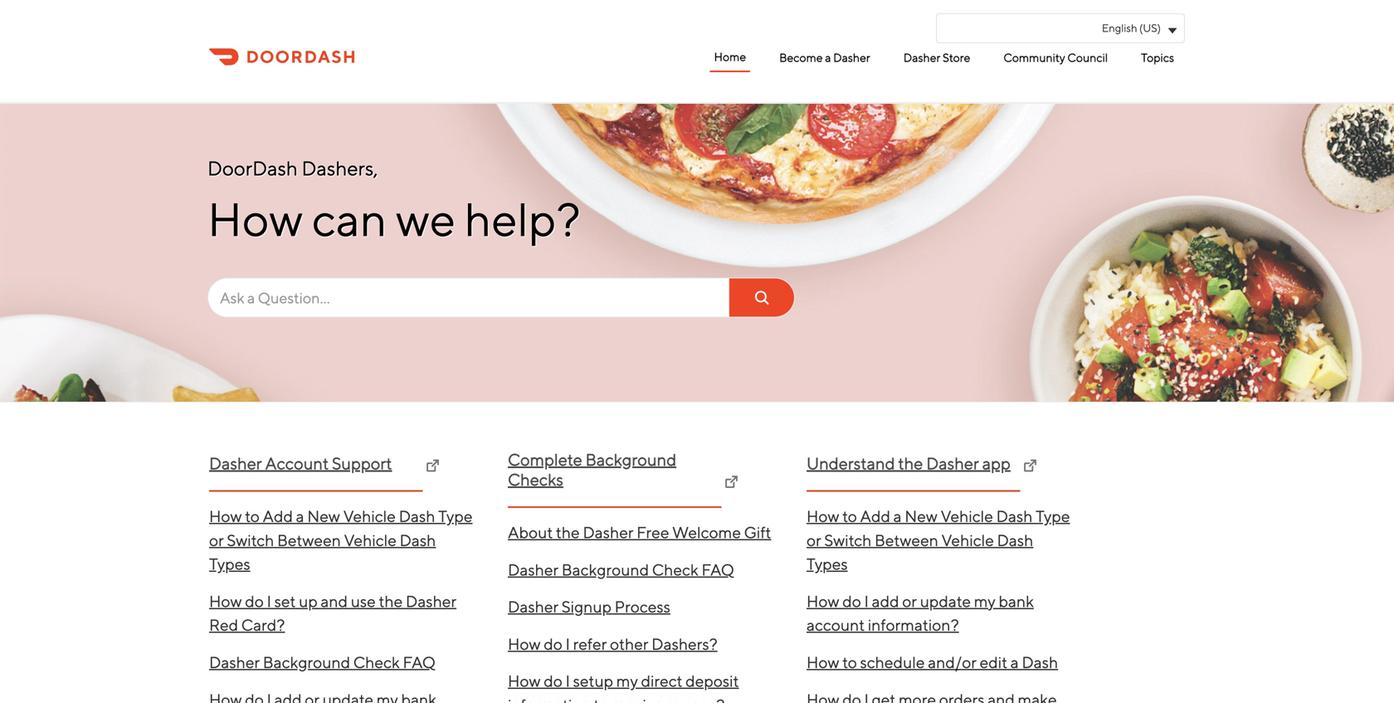Task type: describe. For each thing, give the bounding box(es) containing it.
0 horizontal spatial dasher background check faq
[[209, 653, 436, 672]]

do for refer
[[544, 635, 563, 653]]

to inside how do i setup my direct deposit information to receive my pay?
[[594, 696, 609, 703]]

a right the 'edit'
[[1011, 653, 1019, 672]]

background inside complete background checks
[[586, 450, 677, 469]]

help?
[[465, 191, 581, 247]]

dashers,
[[302, 156, 378, 180]]

community
[[1004, 51, 1066, 64]]

(us)
[[1140, 22, 1161, 34]]

or inside the how do i add or update my bank account information?
[[903, 592, 917, 610]]

complete background checks link
[[508, 450, 722, 508]]

welcome
[[673, 523, 741, 542]]

council
[[1068, 51, 1108, 64]]

dasher left "signup"
[[508, 597, 559, 616]]

dasher left 'store'
[[904, 51, 941, 64]]

new for account
[[307, 507, 340, 525]]

vehicle up update
[[942, 531, 994, 549]]

doordash
[[208, 156, 298, 180]]

free
[[637, 523, 669, 542]]

can
[[312, 191, 387, 247]]

and
[[321, 592, 348, 610]]

how to schedule and/or edit a dash
[[807, 653, 1059, 672]]

deposit
[[686, 672, 739, 690]]

dasher store link
[[900, 44, 975, 71]]

information
[[508, 696, 591, 703]]

types for understand the dasher app
[[807, 555, 848, 573]]

home
[[714, 50, 746, 64]]

between for account
[[277, 531, 341, 549]]

edit
[[980, 653, 1008, 672]]

dasher store
[[904, 51, 971, 64]]

information?
[[868, 616, 959, 634]]

dasher account support
[[209, 454, 392, 473]]

new for the
[[905, 507, 938, 525]]

2 vertical spatial background
[[263, 653, 350, 672]]

dasher right become
[[834, 51, 871, 64]]

how to add a new vehicle dash type or switch between vehicle dash types link for support
[[209, 498, 476, 583]]

card?
[[241, 616, 285, 634]]

account
[[807, 616, 865, 634]]

i for setup
[[566, 672, 570, 690]]

switch for dasher
[[227, 531, 274, 549]]

dasher help home image
[[209, 46, 354, 67]]

i for refer
[[566, 635, 570, 653]]

to for how to add a new vehicle dash type or switch between vehicle dash types link related to dasher
[[843, 507, 857, 525]]

Preferred Language, English (US) button
[[936, 13, 1185, 43]]

1 vertical spatial my
[[617, 672, 638, 690]]

store
[[943, 51, 971, 64]]

become a dasher
[[780, 51, 871, 64]]

0 vertical spatial check
[[652, 560, 699, 579]]

english
[[1102, 22, 1138, 34]]

understand
[[807, 454, 895, 473]]

do for set
[[245, 592, 264, 610]]

red
[[209, 616, 238, 634]]

1 vertical spatial background
[[562, 560, 649, 579]]

how do i refer other dashers? link
[[508, 625, 775, 663]]

we
[[396, 191, 456, 247]]

add
[[872, 592, 900, 610]]

how do i setup my direct deposit information to receive my pay? link
[[508, 663, 775, 703]]

the inside the how do i set up and use the dasher red card?
[[379, 592, 403, 610]]

about the dasher free welcome gift
[[508, 523, 771, 542]]

vehicle up use
[[344, 531, 397, 549]]

i for add
[[865, 592, 869, 610]]

understand the dasher app link
[[807, 454, 1021, 492]]

dasher down the about
[[508, 560, 559, 579]]

complete background checks
[[508, 450, 677, 489]]

how to add a new vehicle dash type or switch between vehicle dash types for support
[[209, 507, 473, 573]]

i for set
[[267, 592, 271, 610]]

dash for how to add a new vehicle dash type or switch between vehicle dash types link related to support
[[399, 507, 435, 525]]

vehicle down app
[[941, 507, 994, 525]]

receive
[[612, 696, 663, 703]]

support
[[332, 454, 392, 473]]

faq for bottommost dasher background check faq link
[[403, 653, 436, 672]]

switch for understand
[[825, 531, 872, 549]]

other
[[610, 635, 649, 653]]

dash for how to add a new vehicle dash type or switch between vehicle dash types link related to dasher
[[997, 507, 1033, 525]]

community council
[[1004, 51, 1108, 64]]

my inside the how do i add or update my bank account information?
[[974, 592, 996, 610]]

dasher left account
[[209, 454, 262, 473]]

direct
[[641, 672, 683, 690]]

schedule
[[860, 653, 925, 672]]



Task type: vqa. For each thing, say whether or not it's contained in the screenshot.
Do inside the HOW DO I ADD OR UPDATE MY BANK ACCOUNT INFORMATION?
yes



Task type: locate. For each thing, give the bounding box(es) containing it.
set
[[274, 592, 296, 610]]

types for dasher account support
[[209, 555, 250, 573]]

i left refer
[[566, 635, 570, 653]]

1 horizontal spatial add
[[860, 507, 891, 525]]

1 vertical spatial dasher background check faq link
[[209, 644, 476, 681]]

0 horizontal spatial check
[[353, 653, 400, 672]]

new down the dasher account support link
[[307, 507, 340, 525]]

how for how to add a new vehicle dash type or switch between vehicle dash types link related to dasher
[[807, 507, 840, 525]]

how to add a new vehicle dash type or switch between vehicle dash types link up update
[[807, 498, 1074, 583]]

0 horizontal spatial how to add a new vehicle dash type or switch between vehicle dash types
[[209, 507, 473, 573]]

0 horizontal spatial add
[[263, 507, 293, 525]]

type for dasher account support
[[438, 507, 473, 525]]

a
[[825, 51, 831, 64], [296, 507, 304, 525], [894, 507, 902, 525], [1011, 653, 1019, 672]]

i
[[267, 592, 271, 610], [865, 592, 869, 610], [566, 635, 570, 653], [566, 672, 570, 690]]

how to add a new vehicle dash type or switch between vehicle dash types link
[[209, 498, 476, 583], [807, 498, 1074, 583]]

1 horizontal spatial dasher background check faq link
[[508, 551, 775, 588]]

0 horizontal spatial faq
[[403, 653, 436, 672]]

type
[[438, 507, 473, 525], [1036, 507, 1070, 525]]

1 new from the left
[[307, 507, 340, 525]]

vehicle
[[343, 507, 396, 525], [941, 507, 994, 525], [344, 531, 397, 549], [942, 531, 994, 549]]

between up up
[[277, 531, 341, 549]]

check down how do i set up and use the dasher red card? link
[[353, 653, 400, 672]]

0 vertical spatial text default image
[[1024, 459, 1037, 472]]

0 horizontal spatial dasher background check faq link
[[209, 644, 476, 681]]

text default image for complete background checks
[[725, 475, 738, 489]]

process
[[615, 597, 671, 616]]

2 horizontal spatial my
[[974, 592, 996, 610]]

0 vertical spatial dasher background check faq link
[[508, 551, 775, 588]]

to down understand
[[843, 507, 857, 525]]

i inside the how do i set up and use the dasher red card?
[[267, 592, 271, 610]]

how do i refer other dashers?
[[508, 635, 718, 653]]

1 switch from the left
[[227, 531, 274, 549]]

how for 'how to schedule and/or edit a dash' link
[[807, 653, 840, 672]]

a down understand the dasher app link
[[894, 507, 902, 525]]

my up receive
[[617, 672, 638, 690]]

1 horizontal spatial text default image
[[1024, 459, 1037, 472]]

do up information
[[544, 672, 563, 690]]

0 vertical spatial my
[[974, 592, 996, 610]]

2 vertical spatial my
[[666, 696, 688, 703]]

check down free
[[652, 560, 699, 579]]

app
[[983, 454, 1011, 473]]

to down account at the bottom right of page
[[843, 653, 857, 672]]

1 add from the left
[[263, 507, 293, 525]]

new
[[307, 507, 340, 525], [905, 507, 938, 525]]

do up account at the bottom right of page
[[843, 592, 862, 610]]

up
[[299, 592, 318, 610]]

how do i add or update my bank account information?
[[807, 592, 1034, 634]]

understand the dasher app
[[807, 454, 1011, 473]]

text default image right app
[[1024, 459, 1037, 472]]

text default image for understand the dasher app
[[1024, 459, 1037, 472]]

2 horizontal spatial or
[[903, 592, 917, 610]]

how do i set up and use the dasher red card?
[[209, 592, 457, 634]]

the right the about
[[556, 523, 580, 542]]

between for the
[[875, 531, 939, 549]]

0 horizontal spatial type
[[438, 507, 473, 525]]

or for dasher account support
[[209, 531, 224, 549]]

the right understand
[[899, 454, 923, 473]]

to for 'how to schedule and/or edit a dash' link
[[843, 653, 857, 672]]

about
[[508, 523, 553, 542]]

become a dasher link
[[775, 44, 875, 71]]

1 horizontal spatial the
[[556, 523, 580, 542]]

1 horizontal spatial switch
[[825, 531, 872, 549]]

dasher right use
[[406, 592, 457, 610]]

faq for rightmost dasher background check faq link
[[702, 560, 735, 579]]

background up about the dasher free welcome gift
[[586, 450, 677, 469]]

how do i set up and use the dasher red card? link
[[209, 583, 476, 644]]

do
[[245, 592, 264, 610], [843, 592, 862, 610], [544, 635, 563, 653], [544, 672, 563, 690]]

0 vertical spatial background
[[586, 450, 677, 469]]

how for how do i set up and use the dasher red card? link
[[209, 592, 242, 610]]

0 horizontal spatial types
[[209, 555, 250, 573]]

add for dasher
[[263, 507, 293, 525]]

dasher inside the how do i set up and use the dasher red card?
[[406, 592, 457, 610]]

about the dasher free welcome gift link
[[508, 514, 775, 551]]

0 horizontal spatial the
[[379, 592, 403, 610]]

faq
[[702, 560, 735, 579], [403, 653, 436, 672]]

text default image
[[426, 459, 440, 472]]

i inside how do i setup my direct deposit information to receive my pay?
[[566, 672, 570, 690]]

and/or
[[928, 653, 977, 672]]

or for understand the dasher app
[[807, 531, 822, 549]]

use
[[351, 592, 376, 610]]

1 how to add a new vehicle dash type or switch between vehicle dash types link from the left
[[209, 498, 476, 583]]

add down understand the dasher app link
[[860, 507, 891, 525]]

2 types from the left
[[807, 555, 848, 573]]

to down setup
[[594, 696, 609, 703]]

pay?
[[691, 696, 725, 703]]

type for understand the dasher app
[[1036, 507, 1070, 525]]

1 vertical spatial faq
[[403, 653, 436, 672]]

a right become
[[825, 51, 831, 64]]

1 vertical spatial check
[[353, 653, 400, 672]]

how to add a new vehicle dash type or switch between vehicle dash types link for dasher
[[807, 498, 1074, 583]]

how can we help?
[[208, 191, 581, 247]]

or
[[209, 531, 224, 549], [807, 531, 822, 549], [903, 592, 917, 610]]

1 how to add a new vehicle dash type or switch between vehicle dash types from the left
[[209, 507, 473, 573]]

how inside the how do i set up and use the dasher red card?
[[209, 592, 242, 610]]

how to add a new vehicle dash type or switch between vehicle dash types up update
[[807, 507, 1070, 573]]

checks
[[508, 470, 564, 489]]

english (us)
[[1102, 22, 1161, 34]]

1 horizontal spatial faq
[[702, 560, 735, 579]]

dasher
[[834, 51, 871, 64], [904, 51, 941, 64], [209, 454, 262, 473], [927, 454, 979, 473], [583, 523, 634, 542], [508, 560, 559, 579], [406, 592, 457, 610], [508, 597, 559, 616], [209, 653, 260, 672]]

switch
[[227, 531, 274, 549], [825, 531, 872, 549]]

do inside the how do i set up and use the dasher red card?
[[245, 592, 264, 610]]

do up the card?
[[245, 592, 264, 610]]

1 vertical spatial text default image
[[725, 475, 738, 489]]

1 vertical spatial the
[[556, 523, 580, 542]]

i left setup
[[566, 672, 570, 690]]

0 horizontal spatial new
[[307, 507, 340, 525]]

the for about
[[556, 523, 580, 542]]

the right use
[[379, 592, 403, 610]]

0 vertical spatial faq
[[702, 560, 735, 579]]

background
[[586, 450, 677, 469], [562, 560, 649, 579], [263, 653, 350, 672]]

how do i add or update my bank account information? link
[[807, 583, 1074, 644]]

text default image
[[1024, 459, 1037, 472], [725, 475, 738, 489]]

2 how to add a new vehicle dash type or switch between vehicle dash types link from the left
[[807, 498, 1074, 583]]

dasher background check faq link up process
[[508, 551, 775, 588]]

doordash dashers,
[[208, 156, 378, 180]]

1 between from the left
[[277, 531, 341, 549]]

dashers?
[[652, 635, 718, 653]]

1 horizontal spatial between
[[875, 531, 939, 549]]

the for understand
[[899, 454, 923, 473]]

1 horizontal spatial dasher background check faq
[[508, 560, 735, 579]]

2 add from the left
[[860, 507, 891, 525]]

do inside how do i setup my direct deposit information to receive my pay?
[[544, 672, 563, 690]]

add
[[263, 507, 293, 525], [860, 507, 891, 525]]

0 vertical spatial the
[[899, 454, 923, 473]]

0 horizontal spatial text default image
[[725, 475, 738, 489]]

how for how do i refer other dashers? link at the bottom
[[508, 635, 541, 653]]

signup
[[562, 597, 612, 616]]

1 horizontal spatial type
[[1036, 507, 1070, 525]]

do inside the how do i add or update my bank account information?
[[843, 592, 862, 610]]

how to add a new vehicle dash type or switch between vehicle dash types for dasher
[[807, 507, 1070, 573]]

setup
[[573, 672, 614, 690]]

how to schedule and/or edit a dash link
[[807, 644, 1074, 681]]

2 new from the left
[[905, 507, 938, 525]]

new down understand the dasher app link
[[905, 507, 938, 525]]

1 horizontal spatial or
[[807, 531, 822, 549]]

types up account at the bottom right of page
[[807, 555, 848, 573]]

types up red
[[209, 555, 250, 573]]

1 vertical spatial dasher background check faq
[[209, 653, 436, 672]]

do for setup
[[544, 672, 563, 690]]

topics link
[[1137, 44, 1179, 71]]

2 switch from the left
[[825, 531, 872, 549]]

do inside how do i refer other dashers? link
[[544, 635, 563, 653]]

2 vertical spatial the
[[379, 592, 403, 610]]

how inside how do i setup my direct deposit information to receive my pay?
[[508, 672, 541, 690]]

1 horizontal spatial new
[[905, 507, 938, 525]]

add down account
[[263, 507, 293, 525]]

dasher background check faq down about the dasher free welcome gift
[[508, 560, 735, 579]]

dasher background check faq link
[[508, 551, 775, 588], [209, 644, 476, 681]]

2 type from the left
[[1036, 507, 1070, 525]]

1 horizontal spatial my
[[666, 696, 688, 703]]

my down the 'direct'
[[666, 696, 688, 703]]

1 horizontal spatial how to add a new vehicle dash type or switch between vehicle dash types
[[807, 507, 1070, 573]]

my
[[974, 592, 996, 610], [617, 672, 638, 690], [666, 696, 688, 703]]

dash for 'how to schedule and/or edit a dash' link
[[1022, 653, 1059, 672]]

dasher left free
[[583, 523, 634, 542]]

to
[[245, 507, 260, 525], [843, 507, 857, 525], [843, 653, 857, 672], [594, 696, 609, 703]]

how to add a new vehicle dash type or switch between vehicle dash types up and
[[209, 507, 473, 573]]

how to add a new vehicle dash type or switch between vehicle dash types link up and
[[209, 498, 476, 583]]

account
[[265, 454, 329, 473]]

dasher down red
[[209, 653, 260, 672]]

do for add
[[843, 592, 862, 610]]

2 between from the left
[[875, 531, 939, 549]]

how to add a new vehicle dash type or switch between vehicle dash types
[[209, 507, 473, 573], [807, 507, 1070, 573]]

refer
[[573, 635, 607, 653]]

1 type from the left
[[438, 507, 473, 525]]

add for understand
[[860, 507, 891, 525]]

2 horizontal spatial the
[[899, 454, 923, 473]]

1 horizontal spatial check
[[652, 560, 699, 579]]

dasher background check faq link down the how do i set up and use the dasher red card? at the left of the page
[[209, 644, 476, 681]]

0 horizontal spatial between
[[277, 531, 341, 549]]

menu
[[465, 43, 1179, 72]]

i inside the how do i add or update my bank account information?
[[865, 592, 869, 610]]

dasher signup process
[[508, 597, 671, 616]]

how do i setup my direct deposit information to receive my pay?
[[508, 672, 739, 703]]

0 vertical spatial dasher background check faq
[[508, 560, 735, 579]]

dasher background check faq
[[508, 560, 735, 579], [209, 653, 436, 672]]

update
[[920, 592, 971, 610]]

how for how do i setup my direct deposit information to receive my pay? 'link' on the bottom of the page
[[508, 672, 541, 690]]

to down dasher account support
[[245, 507, 260, 525]]

how for how to add a new vehicle dash type or switch between vehicle dash types link related to support
[[209, 507, 242, 525]]

bank
[[999, 592, 1034, 610]]

1 horizontal spatial how to add a new vehicle dash type or switch between vehicle dash types link
[[807, 498, 1074, 583]]

0 horizontal spatial how to add a new vehicle dash type or switch between vehicle dash types link
[[209, 498, 476, 583]]

topics
[[1142, 51, 1175, 64]]

how for how do i add or update my bank account information? link
[[807, 592, 840, 610]]

0 horizontal spatial or
[[209, 531, 224, 549]]

Ask a Question... text field
[[208, 278, 795, 318]]

text default image up welcome
[[725, 475, 738, 489]]

i left add at the bottom right of page
[[865, 592, 869, 610]]

dasher signup process link
[[508, 588, 775, 625]]

dasher left app
[[927, 454, 979, 473]]

2 how to add a new vehicle dash type or switch between vehicle dash types from the left
[[807, 507, 1070, 573]]

how inside the how do i add or update my bank account information?
[[807, 592, 840, 610]]

dasher background check faq down the how do i set up and use the dasher red card? at the left of the page
[[209, 653, 436, 672]]

background up "dasher signup process"
[[562, 560, 649, 579]]

vehicle down support
[[343, 507, 396, 525]]

to for how to add a new vehicle dash type or switch between vehicle dash types link related to support
[[245, 507, 260, 525]]

become
[[780, 51, 823, 64]]

check
[[652, 560, 699, 579], [353, 653, 400, 672]]

gift
[[744, 523, 771, 542]]

between
[[277, 531, 341, 549], [875, 531, 939, 549]]

i left set
[[267, 592, 271, 610]]

0 horizontal spatial switch
[[227, 531, 274, 549]]

types
[[209, 555, 250, 573], [807, 555, 848, 573]]

do left refer
[[544, 635, 563, 653]]

complete
[[508, 450, 582, 469]]

background down the how do i set up and use the dasher red card? at the left of the page
[[263, 653, 350, 672]]

how
[[208, 191, 303, 247], [209, 507, 242, 525], [807, 507, 840, 525], [209, 592, 242, 610], [807, 592, 840, 610], [508, 635, 541, 653], [807, 653, 840, 672], [508, 672, 541, 690]]

1 horizontal spatial types
[[807, 555, 848, 573]]

home link
[[710, 43, 751, 72]]

community council link
[[1000, 44, 1112, 71]]

my left bank
[[974, 592, 996, 610]]

dash
[[399, 507, 435, 525], [997, 507, 1033, 525], [400, 531, 436, 549], [997, 531, 1034, 549], [1022, 653, 1059, 672]]

menu containing home
[[465, 43, 1179, 72]]

between up add at the bottom right of page
[[875, 531, 939, 549]]

a down the dasher account support link
[[296, 507, 304, 525]]

0 horizontal spatial my
[[617, 672, 638, 690]]

dasher account support link
[[209, 454, 423, 492]]

the
[[899, 454, 923, 473], [556, 523, 580, 542], [379, 592, 403, 610]]

1 types from the left
[[209, 555, 250, 573]]



